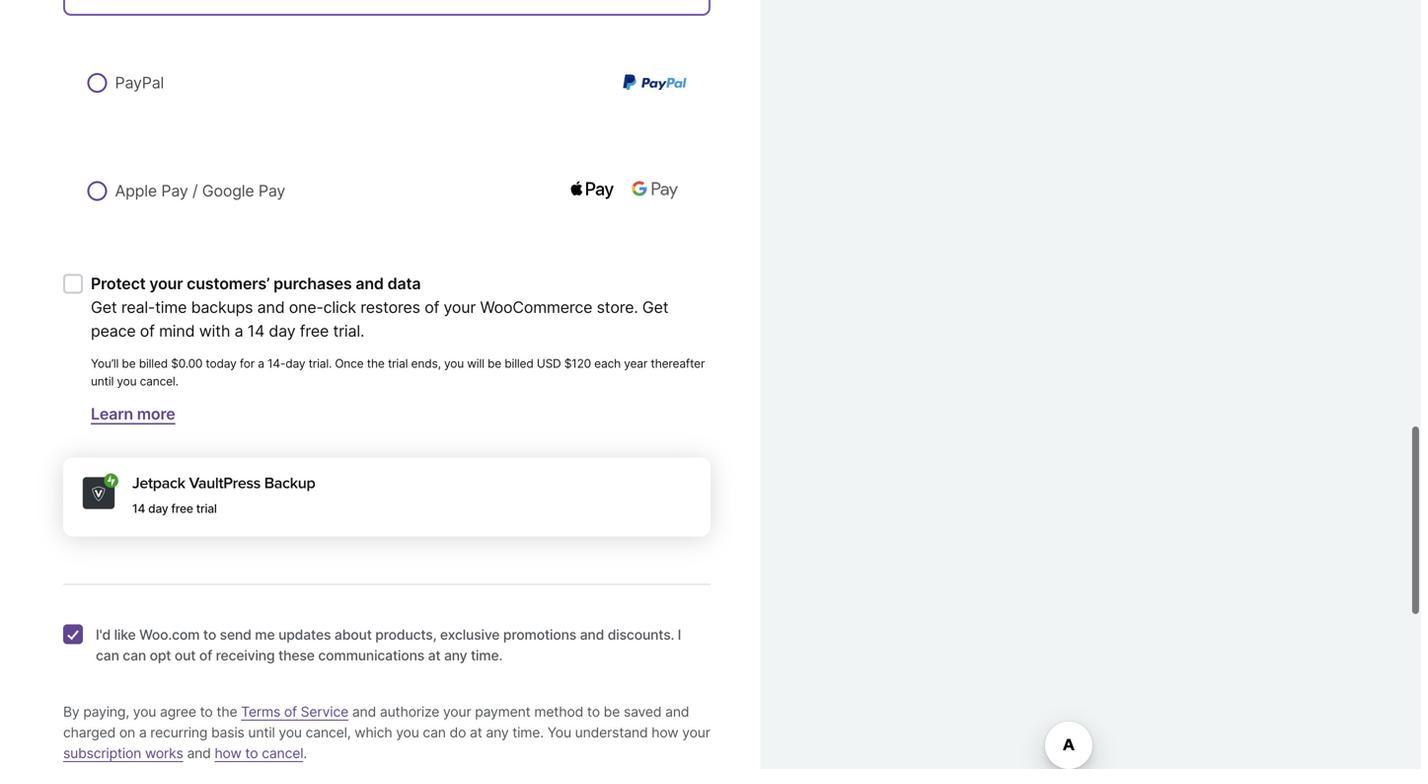 Task type: describe. For each thing, give the bounding box(es) containing it.
of right terms
[[284, 703, 297, 720]]

i'd
[[96, 626, 111, 643]]

day inside jetpack vaultpress backup 14 day free trial
[[148, 502, 168, 516]]

method
[[534, 703, 584, 720]]

communications
[[318, 647, 425, 664]]

thereafter
[[651, 356, 705, 371]]

at inside and authorize your payment method to be saved and charged on a recurring basis until you cancel, which you can do at any time. you understand how your subscription works and how to cancel .
[[470, 724, 482, 741]]

1 vertical spatial how
[[215, 745, 242, 762]]

today
[[206, 356, 237, 371]]

trial inside you'll be billed $0.00 today for a 14-day trial. once the trial ends, you will be billed usd $120 each year thereafter until you cancel.
[[388, 356, 408, 371]]

1 pay from the left
[[161, 181, 188, 200]]

free inside jetpack vaultpress backup 14 day free trial
[[171, 502, 193, 516]]

i
[[678, 626, 682, 643]]

you down you'll
[[117, 374, 137, 388]]

agree
[[160, 703, 196, 720]]

you down authorize
[[396, 724, 419, 741]]

any inside "i'd like woo.com to send me updates about products, exclusive promotions and discounts. i can can opt out of receiving these communications at any time."
[[444, 647, 467, 664]]

peace
[[91, 321, 136, 341]]

i'd like woo.com to send me updates about products, exclusive promotions and discounts. i can can opt out of receiving these communications at any time.
[[96, 626, 682, 664]]

and authorize your payment method to be saved and charged on a recurring basis until you cancel, which you can do at any time. you understand how your subscription works and how to cancel .
[[63, 703, 711, 762]]

of down the 'real-'
[[140, 321, 155, 341]]

paying,
[[83, 703, 129, 720]]

1 horizontal spatial be
[[488, 356, 502, 371]]

14 inside the get real-time backups and one-click restores of your woocommerce store. get peace of mind with a 14 day free trial.
[[248, 321, 265, 341]]

/
[[192, 181, 198, 200]]

authorize
[[380, 703, 440, 720]]

opt
[[150, 647, 171, 664]]

day inside you'll be billed $0.00 today for a 14-day trial. once the trial ends, you will be billed usd $120 each year thereafter until you cancel.
[[286, 356, 305, 371]]

paypal logo image
[[624, 74, 687, 90]]

exclusive
[[440, 626, 500, 643]]

to right agree
[[200, 703, 213, 720]]

of inside "i'd like woo.com to send me updates about products, exclusive promotions and discounts. i can can opt out of receiving these communications at any time."
[[199, 647, 212, 664]]

2 get from the left
[[643, 298, 669, 317]]

more
[[137, 404, 175, 424]]

subscription works link
[[63, 745, 183, 762]]

protect
[[91, 274, 146, 293]]

trial. inside the get real-time backups and one-click restores of your woocommerce store. get peace of mind with a 14 day free trial.
[[333, 321, 365, 341]]

each
[[595, 356, 621, 371]]

any inside and authorize your payment method to be saved and charged on a recurring basis until you cancel, which you can do at any time. you understand how your subscription works and how to cancel .
[[486, 724, 509, 741]]

will
[[467, 356, 485, 371]]

saved
[[624, 703, 662, 720]]

day inside the get real-time backups and one-click restores of your woocommerce store. get peace of mind with a 14 day free trial.
[[269, 321, 296, 341]]

cancel.
[[140, 374, 178, 388]]

understand
[[575, 724, 648, 741]]

of right restores
[[425, 298, 440, 317]]

vaultpress
[[189, 474, 261, 493]]

get real-time backups and one-click restores of your woocommerce store. get peace of mind with a 14 day free trial.
[[91, 298, 669, 341]]

a inside the get real-time backups and one-click restores of your woocommerce store. get peace of mind with a 14 day free trial.
[[235, 321, 243, 341]]

me
[[255, 626, 275, 643]]

trial inside jetpack vaultpress backup 14 day free trial
[[196, 502, 217, 516]]

charged
[[63, 724, 116, 741]]

google
[[202, 181, 254, 200]]

jetpack vaultpress backup 14 day free trial
[[132, 474, 315, 516]]

subscription
[[63, 745, 141, 762]]

learn more
[[91, 404, 175, 424]]

by paying, you agree to the terms of service
[[63, 703, 349, 720]]

your right understand
[[682, 724, 711, 741]]

$120
[[564, 356, 591, 371]]

to up understand
[[587, 703, 600, 720]]

click
[[324, 298, 356, 317]]

protect your customers' purchases and data
[[91, 274, 421, 293]]

woo.com
[[139, 626, 200, 643]]

promotions
[[503, 626, 577, 643]]

send
[[220, 626, 252, 643]]

restores
[[361, 298, 420, 317]]

I'd like Woo.com to send me updates about products, exclusive promotions and discounts. I can can opt out of receiving these communications at any time. checkbox
[[63, 624, 83, 644]]

receiving
[[216, 647, 275, 664]]

to inside "i'd like woo.com to send me updates about products, exclusive promotions and discounts. i can can opt out of receiving these communications at any time."
[[203, 626, 216, 643]]

updates
[[278, 626, 331, 643]]

service
[[301, 703, 349, 720]]

0 horizontal spatial be
[[122, 356, 136, 371]]

which
[[355, 724, 392, 741]]

the inside you'll be billed $0.00 today for a 14-day trial. once the trial ends, you will be billed usd $120 each year thereafter until you cancel.
[[367, 356, 385, 371]]

apple pay / google pay
[[115, 181, 285, 200]]

0 horizontal spatial the
[[217, 703, 237, 720]]

store.
[[597, 298, 638, 317]]

how to cancel link
[[215, 745, 303, 762]]



Task type: locate. For each thing, give the bounding box(es) containing it.
0 vertical spatial trial.
[[333, 321, 365, 341]]

your
[[149, 274, 183, 293], [444, 298, 476, 317], [443, 703, 471, 720], [682, 724, 711, 741]]

0 horizontal spatial 14
[[132, 502, 145, 516]]

customers'
[[187, 274, 270, 293]]

apple
[[115, 181, 157, 200]]

to left cancel
[[245, 745, 258, 762]]

learn
[[91, 404, 133, 424]]

2 pay from the left
[[259, 181, 285, 200]]

you
[[548, 724, 572, 741]]

day right for
[[286, 356, 305, 371]]

billed left usd
[[505, 356, 534, 371]]

purchases
[[274, 274, 352, 293]]

works
[[145, 745, 183, 762]]

pay right google
[[259, 181, 285, 200]]

billed
[[139, 356, 168, 371], [505, 356, 534, 371]]

get
[[91, 298, 117, 317], [643, 298, 669, 317]]

0 horizontal spatial time.
[[471, 647, 503, 664]]

1 vertical spatial any
[[486, 724, 509, 741]]

your inside the get real-time backups and one-click restores of your woocommerce store. get peace of mind with a 14 day free trial.
[[444, 298, 476, 317]]

your up "time"
[[149, 274, 183, 293]]

and right the 'saved'
[[666, 703, 690, 720]]

0 horizontal spatial trial
[[196, 502, 217, 516]]

1 vertical spatial trial
[[196, 502, 217, 516]]

0 vertical spatial any
[[444, 647, 467, 664]]

and down 'recurring'
[[187, 745, 211, 762]]

these
[[278, 647, 315, 664]]

usd
[[537, 356, 561, 371]]

0 horizontal spatial billed
[[139, 356, 168, 371]]

you'll be billed $0.00 today for a 14-day trial. once the trial ends, you will be billed usd $120 each year thereafter until you cancel.
[[91, 356, 705, 388]]

free down one-
[[300, 321, 329, 341]]

1 vertical spatial day
[[286, 356, 305, 371]]

cancel,
[[306, 724, 351, 741]]

0 horizontal spatial trial.
[[309, 356, 332, 371]]

and inside the get real-time backups and one-click restores of your woocommerce store. get peace of mind with a 14 day free trial.
[[257, 298, 285, 317]]

year
[[624, 356, 648, 371]]

1 horizontal spatial how
[[652, 724, 679, 741]]

at inside "i'd like woo.com to send me updates about products, exclusive promotions and discounts. i can can opt out of receiving these communications at any time."
[[428, 647, 441, 664]]

cancel
[[262, 745, 303, 762]]

1 vertical spatial free
[[171, 502, 193, 516]]

trial down vaultpress
[[196, 502, 217, 516]]

1 get from the left
[[91, 298, 117, 317]]

at down products,
[[428, 647, 441, 664]]

1 horizontal spatial get
[[643, 298, 669, 317]]

1 horizontal spatial time.
[[513, 724, 544, 741]]

a inside you'll be billed $0.00 today for a 14-day trial. once the trial ends, you will be billed usd $120 each year thereafter until you cancel.
[[258, 356, 264, 371]]

of right out
[[199, 647, 212, 664]]

1 horizontal spatial can
[[123, 647, 146, 664]]

and up which
[[352, 703, 376, 720]]

0 horizontal spatial how
[[215, 745, 242, 762]]

0 vertical spatial at
[[428, 647, 441, 664]]

1 horizontal spatial free
[[300, 321, 329, 341]]

0 horizontal spatial get
[[91, 298, 117, 317]]

how down basis
[[215, 745, 242, 762]]

1 horizontal spatial pay
[[259, 181, 285, 200]]

apple pay logo image
[[560, 170, 624, 210]]

any down payment
[[486, 724, 509, 741]]

can down like
[[123, 647, 146, 664]]

1 vertical spatial until
[[248, 724, 275, 741]]

time. inside and authorize your payment method to be saved and charged on a recurring basis until you cancel, which you can do at any time. you understand how your subscription works and how to cancel .
[[513, 724, 544, 741]]

2 vertical spatial a
[[139, 724, 147, 741]]

1 vertical spatial at
[[470, 724, 482, 741]]

until inside you'll be billed $0.00 today for a 14-day trial. once the trial ends, you will be billed usd $120 each year thereafter until you cancel.
[[91, 374, 114, 388]]

ends,
[[411, 356, 441, 371]]

can
[[96, 647, 119, 664], [123, 647, 146, 664], [423, 724, 446, 741]]

0 horizontal spatial any
[[444, 647, 467, 664]]

trial. down click
[[333, 321, 365, 341]]

trial left 'ends,'
[[388, 356, 408, 371]]

basis
[[211, 724, 245, 741]]

0 horizontal spatial a
[[139, 724, 147, 741]]

paypal
[[115, 73, 164, 92]]

1 horizontal spatial trial.
[[333, 321, 365, 341]]

time
[[155, 298, 187, 317]]

mind
[[159, 321, 195, 341]]

do
[[450, 724, 466, 741]]

how
[[652, 724, 679, 741], [215, 745, 242, 762]]

you
[[444, 356, 464, 371], [117, 374, 137, 388], [133, 703, 156, 720], [279, 724, 302, 741], [396, 724, 419, 741]]

at right do
[[470, 724, 482, 741]]

14-
[[268, 356, 286, 371]]

and down protect your customers' purchases and data
[[257, 298, 285, 317]]

1 vertical spatial time.
[[513, 724, 544, 741]]

1 horizontal spatial at
[[470, 724, 482, 741]]

any down exclusive
[[444, 647, 467, 664]]

data
[[388, 274, 421, 293]]

time. left you
[[513, 724, 544, 741]]

free
[[300, 321, 329, 341], [171, 502, 193, 516]]

0 vertical spatial how
[[652, 724, 679, 741]]

14 inside jetpack vaultpress backup 14 day free trial
[[132, 502, 145, 516]]

a right for
[[258, 356, 264, 371]]

payment
[[475, 703, 531, 720]]

once
[[335, 356, 364, 371]]

time. down exclusive
[[471, 647, 503, 664]]

get right 'store.'
[[643, 298, 669, 317]]

0 vertical spatial the
[[367, 356, 385, 371]]

.
[[303, 745, 307, 762]]

free down jetpack
[[171, 502, 193, 516]]

be
[[122, 356, 136, 371], [488, 356, 502, 371], [604, 703, 620, 720]]

terms of service link
[[241, 703, 349, 720]]

1 horizontal spatial the
[[367, 356, 385, 371]]

0 vertical spatial a
[[235, 321, 243, 341]]

0 vertical spatial until
[[91, 374, 114, 388]]

until down you'll
[[91, 374, 114, 388]]

out
[[175, 647, 196, 664]]

and inside "i'd like woo.com to send me updates about products, exclusive promotions and discounts. i can can opt out of receiving these communications at any time."
[[580, 626, 604, 643]]

can left do
[[423, 724, 446, 741]]

you up on
[[133, 703, 156, 720]]

be up understand
[[604, 703, 620, 720]]

recurring
[[150, 724, 208, 741]]

backup
[[264, 474, 315, 493]]

and
[[356, 274, 384, 293], [257, 298, 285, 317], [580, 626, 604, 643], [352, 703, 376, 720], [666, 703, 690, 720], [187, 745, 211, 762]]

you down the terms of service link
[[279, 724, 302, 741]]

you left 'will'
[[444, 356, 464, 371]]

to left send
[[203, 626, 216, 643]]

trial.
[[333, 321, 365, 341], [309, 356, 332, 371]]

jetpack vaultpress backup link
[[132, 473, 695, 493]]

1 horizontal spatial until
[[248, 724, 275, 741]]

billed up cancel.
[[139, 356, 168, 371]]

can inside and authorize your payment method to be saved and charged on a recurring basis until you cancel, which you can do at any time. you understand how your subscription works and how to cancel .
[[423, 724, 446, 741]]

a inside and authorize your payment method to be saved and charged on a recurring basis until you cancel, which you can do at any time. you understand how your subscription works and how to cancel .
[[139, 724, 147, 741]]

how down the 'saved'
[[652, 724, 679, 741]]

terms
[[241, 703, 281, 720]]

None checkbox
[[63, 274, 83, 294]]

0 vertical spatial free
[[300, 321, 329, 341]]

one-
[[289, 298, 324, 317]]

your up 'will'
[[444, 298, 476, 317]]

google pay logo image
[[624, 170, 687, 210]]

day up 14-
[[269, 321, 296, 341]]

the right once
[[367, 356, 385, 371]]

0 horizontal spatial until
[[91, 374, 114, 388]]

you'll
[[91, 356, 119, 371]]

to
[[203, 626, 216, 643], [200, 703, 213, 720], [587, 703, 600, 720], [245, 745, 258, 762]]

day down jetpack
[[148, 502, 168, 516]]

real-
[[121, 298, 155, 317]]

1 horizontal spatial billed
[[505, 356, 534, 371]]

be right 'will'
[[488, 356, 502, 371]]

your up do
[[443, 703, 471, 720]]

be inside and authorize your payment method to be saved and charged on a recurring basis until you cancel, which you can do at any time. you understand how your subscription works and how to cancel .
[[604, 703, 620, 720]]

pay
[[161, 181, 188, 200], [259, 181, 285, 200]]

2 horizontal spatial be
[[604, 703, 620, 720]]

1 vertical spatial a
[[258, 356, 264, 371]]

and up restores
[[356, 274, 384, 293]]

a right with
[[235, 321, 243, 341]]

2 horizontal spatial a
[[258, 356, 264, 371]]

2 vertical spatial day
[[148, 502, 168, 516]]

free inside the get real-time backups and one-click restores of your woocommerce store. get peace of mind with a 14 day free trial.
[[300, 321, 329, 341]]

14 down jetpack
[[132, 502, 145, 516]]

by
[[63, 703, 80, 720]]

until inside and authorize your payment method to be saved and charged on a recurring basis until you cancel, which you can do at any time. you understand how your subscription works and how to cancel .
[[248, 724, 275, 741]]

woocommerce
[[480, 298, 593, 317]]

on
[[119, 724, 135, 741]]

pay left '/' on the left
[[161, 181, 188, 200]]

at
[[428, 647, 441, 664], [470, 724, 482, 741]]

0 vertical spatial day
[[269, 321, 296, 341]]

1 vertical spatial the
[[217, 703, 237, 720]]

a right on
[[139, 724, 147, 741]]

until down terms
[[248, 724, 275, 741]]

0 horizontal spatial at
[[428, 647, 441, 664]]

of
[[425, 298, 440, 317], [140, 321, 155, 341], [199, 647, 212, 664], [284, 703, 297, 720]]

2 billed from the left
[[505, 356, 534, 371]]

products,
[[375, 626, 437, 643]]

any
[[444, 647, 467, 664], [486, 724, 509, 741]]

can down i'd
[[96, 647, 119, 664]]

14 up for
[[248, 321, 265, 341]]

1 horizontal spatial a
[[235, 321, 243, 341]]

like
[[114, 626, 136, 643]]

0 vertical spatial trial
[[388, 356, 408, 371]]

day
[[269, 321, 296, 341], [286, 356, 305, 371], [148, 502, 168, 516]]

discounts.
[[608, 626, 675, 643]]

jetpack
[[132, 474, 185, 493]]

trial. left once
[[309, 356, 332, 371]]

2 horizontal spatial can
[[423, 724, 446, 741]]

1 vertical spatial 14
[[132, 502, 145, 516]]

learn more link
[[91, 404, 175, 424]]

time. inside "i'd like woo.com to send me updates about products, exclusive promotions and discounts. i can can opt out of receiving these communications at any time."
[[471, 647, 503, 664]]

0 horizontal spatial can
[[96, 647, 119, 664]]

and left discounts.
[[580, 626, 604, 643]]

1 vertical spatial trial.
[[309, 356, 332, 371]]

1 horizontal spatial 14
[[248, 321, 265, 341]]

the up basis
[[217, 703, 237, 720]]

about
[[335, 626, 372, 643]]

1 horizontal spatial any
[[486, 724, 509, 741]]

trial. inside you'll be billed $0.00 today for a 14-day trial. once the trial ends, you will be billed usd $120 each year thereafter until you cancel.
[[309, 356, 332, 371]]

with
[[199, 321, 230, 341]]

a
[[235, 321, 243, 341], [258, 356, 264, 371], [139, 724, 147, 741]]

trial
[[388, 356, 408, 371], [196, 502, 217, 516]]

1 billed from the left
[[139, 356, 168, 371]]

time.
[[471, 647, 503, 664], [513, 724, 544, 741]]

be right you'll
[[122, 356, 136, 371]]

1 horizontal spatial trial
[[388, 356, 408, 371]]

backups
[[191, 298, 253, 317]]

0 vertical spatial 14
[[248, 321, 265, 341]]

$0.00
[[171, 356, 203, 371]]

0 horizontal spatial free
[[171, 502, 193, 516]]

for
[[240, 356, 255, 371]]

0 vertical spatial time.
[[471, 647, 503, 664]]

14
[[248, 321, 265, 341], [132, 502, 145, 516]]

get up the peace
[[91, 298, 117, 317]]

0 horizontal spatial pay
[[161, 181, 188, 200]]



Task type: vqa. For each thing, say whether or not it's contained in the screenshot.
the rightmost External Link icon
no



